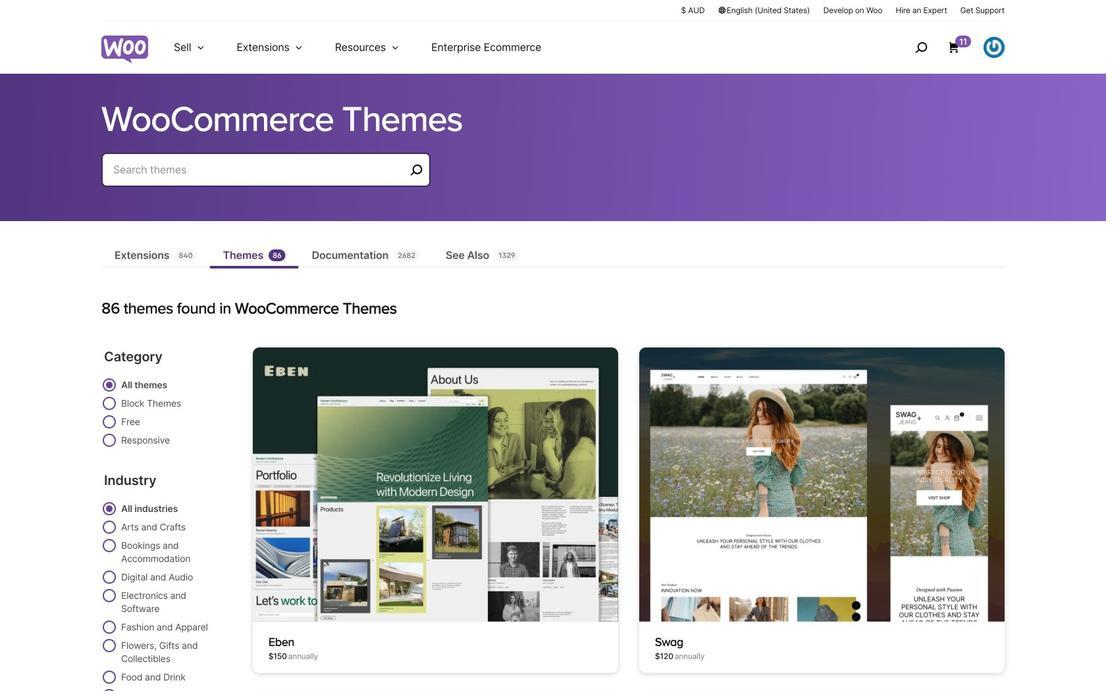 Task type: vqa. For each thing, say whether or not it's contained in the screenshot.
Open account menu Image
yes



Task type: describe. For each thing, give the bounding box(es) containing it.
Search themes search field
[[113, 161, 406, 179]]

service navigation menu element
[[888, 26, 1005, 69]]



Task type: locate. For each thing, give the bounding box(es) containing it.
None search field
[[101, 153, 431, 203]]

search image
[[911, 37, 932, 58]]

open account menu image
[[984, 37, 1005, 58]]



